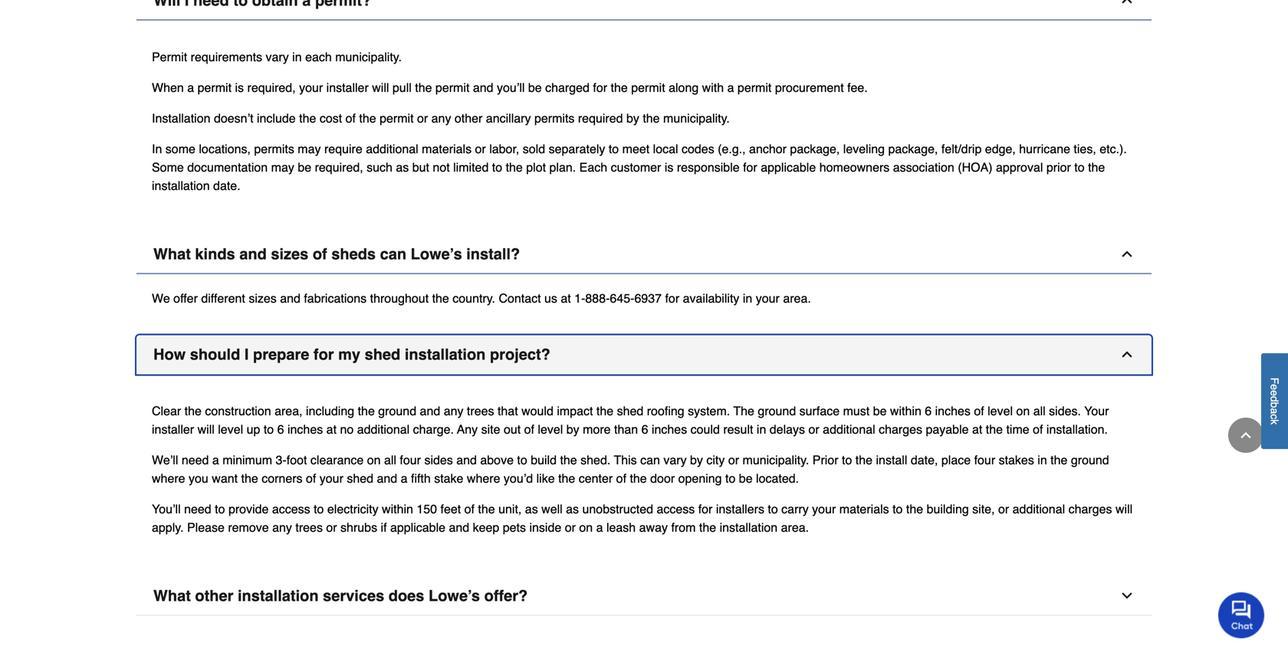 Task type: describe. For each thing, give the bounding box(es) containing it.
or right inside
[[565, 521, 576, 535]]

offer?
[[484, 587, 528, 605]]

additional right no
[[357, 423, 410, 437]]

what kinds and sizes of sheds can lowe's install?
[[153, 245, 520, 263]]

along
[[669, 81, 699, 95]]

all inside clear the construction area, including the ground and any trees that would impact the shed roofing system. the ground surface must be within 6 inches of level on all sides. your installer will level up to 6 inches at no additional charge. any site out of level by more than 6 inches could result in delays or additional charges payable at the time of installation.
[[1033, 404, 1046, 418]]

be inside clear the construction area, including the ground and any trees that would impact the shed roofing system. the ground surface must be within 6 inches of level on all sides. your installer will level up to 6 inches at no additional charge. any site out of level by more than 6 inches could result in delays or additional charges payable at the time of installation.
[[873, 404, 887, 418]]

0 horizontal spatial required,
[[247, 81, 296, 95]]

installation doesn't include the cost of the permit or any other ancillary permits required by the municipality.
[[152, 111, 733, 126]]

a right with
[[727, 81, 734, 95]]

to right prior
[[842, 453, 852, 467]]

chevron down image
[[1119, 589, 1135, 604]]

us
[[544, 292, 557, 306]]

ground inside the we'll need a minimum 3-foot clearance on all four sides and above to build the shed. this can vary by city or municipality. prior to the install date, place four stakes in the ground where you want the corners of your shed and a fifth stake where you'd like the center of the door opening to be located.
[[1071, 453, 1109, 467]]

within inside you'll need to provide access to electricity within 150 feet of the unit, as well as unobstructed access for installers to carry your materials to the building site, or additional charges will apply. please remove any trees or shrubs if applicable and keep pets inside or on a leash away from the installation area.
[[382, 502, 413, 517]]

installer inside clear the construction area, including the ground and any trees that would impact the shed roofing system. the ground surface must be within 6 inches of level on all sides. your installer will level up to 6 inches at no additional charge. any site out of level by more than 6 inches could result in delays or additional charges payable at the time of installation.
[[152, 423, 194, 437]]

the up more
[[596, 404, 614, 418]]

we
[[152, 292, 170, 306]]

limited
[[453, 160, 489, 175]]

permit down 'pull'
[[380, 111, 414, 126]]

permit up installation doesn't include the cost of the permit or any other ancillary permits required by the municipality.
[[435, 81, 470, 95]]

carry
[[781, 502, 809, 517]]

what other installation services does lowe's offer?
[[153, 587, 528, 605]]

some
[[165, 142, 195, 156]]

of inside you'll need to provide access to electricity within 150 feet of the unit, as well as unobstructed access for installers to carry your materials to the building site, or additional charges will apply. please remove any trees or shrubs if applicable and keep pets inside or on a leash away from the installation area.
[[464, 502, 475, 517]]

0 vertical spatial municipality.
[[335, 50, 402, 64]]

in inside the we'll need a minimum 3-foot clearance on all four sides and above to build the shed. this can vary by city or municipality. prior to the install date, place four stakes in the ground where you want the corners of your shed and a fifth stake where you'd like the center of the door opening to be located.
[[1038, 453, 1047, 467]]

1 vertical spatial may
[[271, 160, 294, 175]]

different
[[201, 292, 245, 306]]

645-
[[610, 292, 634, 306]]

0 horizontal spatial at
[[326, 423, 337, 437]]

want
[[212, 472, 238, 486]]

result
[[723, 423, 753, 437]]

we offer different sizes and fabrications throughout the country. contact us at 1-888-645-6937 for availability in your area.
[[152, 292, 811, 306]]

to up please
[[215, 502, 225, 517]]

2 where from the left
[[467, 472, 500, 486]]

1 horizontal spatial inches
[[652, 423, 687, 437]]

0 horizontal spatial is
[[235, 81, 244, 95]]

lowe's inside button
[[411, 245, 462, 263]]

2 horizontal spatial level
[[988, 404, 1013, 418]]

0 vertical spatial any
[[431, 111, 451, 126]]

sizes for and
[[271, 245, 308, 263]]

your inside the we'll need a minimum 3-foot clearance on all four sides and above to build the shed. this can vary by city or municipality. prior to the install date, place four stakes in the ground where you want the corners of your shed and a fifth stake where you'd like the center of the door opening to be located.
[[320, 472, 343, 486]]

prior
[[1046, 160, 1071, 175]]

1 access from the left
[[272, 502, 310, 517]]

your right availability
[[756, 292, 780, 306]]

applicable inside in some locations, permits may require additional materials or labor, sold separately to meet local codes (e.g., anchor package, leveling package, felt/drip edge, hurricane ties, etc.). some documentation may be required, such as but not limited to the plot plan. each customer is responsible for applicable homeowners association (hoa) approval prior to the installation date.
[[761, 160, 816, 175]]

to left the carry
[[768, 502, 778, 517]]

(hoa)
[[958, 160, 993, 175]]

a inside you'll need to provide access to electricity within 150 feet of the unit, as well as unobstructed access for installers to carry your materials to the building site, or additional charges will apply. please remove any trees or shrubs if applicable and keep pets inside or on a leash away from the installation area.
[[596, 521, 603, 535]]

system.
[[688, 404, 730, 418]]

opening
[[678, 472, 722, 486]]

site,
[[972, 502, 995, 517]]

installation inside what other installation services does lowe's offer? button
[[238, 587, 319, 605]]

f e e d b a c k button
[[1261, 354, 1288, 449]]

the right clear
[[185, 404, 202, 418]]

the right 'pull'
[[415, 81, 432, 95]]

build
[[531, 453, 557, 467]]

the left 'country.'
[[432, 292, 449, 306]]

or left shrubs
[[326, 521, 337, 535]]

in right availability
[[743, 292, 752, 306]]

6937
[[634, 292, 662, 306]]

of inside button
[[313, 245, 327, 263]]

1 horizontal spatial by
[[626, 111, 639, 126]]

1 where from the left
[[152, 472, 185, 486]]

or inside clear the construction area, including the ground and any trees that would impact the shed roofing system. the ground surface must be within 6 inches of level on all sides. your installer will level up to 6 inches at no additional charge. any site out of level by more than 6 inches could result in delays or additional charges payable at the time of installation.
[[809, 423, 819, 437]]

f
[[1269, 378, 1281, 384]]

materials inside you'll need to provide access to electricity within 150 feet of the unit, as well as unobstructed access for installers to carry your materials to the building site, or additional charges will apply. please remove any trees or shrubs if applicable and keep pets inside or on a leash away from the installation area.
[[839, 502, 889, 517]]

the down the this
[[630, 472, 647, 486]]

within inside clear the construction area, including the ground and any trees that would impact the shed roofing system. the ground surface must be within 6 inches of level on all sides. your installer will level up to 6 inches at no additional charge. any site out of level by more than 6 inches could result in delays or additional charges payable at the time of installation.
[[890, 404, 922, 418]]

on inside the we'll need a minimum 3-foot clearance on all four sides and above to build the shed. this can vary by city or municipality. prior to the install date, place four stakes in the ground where you want the corners of your shed and a fifth stake where you'd like the center of the door opening to be located.
[[367, 453, 381, 467]]

permit down requirements
[[198, 81, 232, 95]]

to inside clear the construction area, including the ground and any trees that would impact the shed roofing system. the ground surface must be within 6 inches of level on all sides. your installer will level up to 6 inches at no additional charge. any site out of level by more than 6 inches could result in delays or additional charges payable at the time of installation.
[[264, 423, 274, 437]]

materials inside in some locations, permits may require additional materials or labor, sold separately to meet local codes (e.g., anchor package, leveling package, felt/drip edge, hurricane ties, etc.). some documentation may be required, such as but not limited to the plot plan. each customer is responsible for applicable homeowners association (hoa) approval prior to the installation date.
[[422, 142, 472, 156]]

0 horizontal spatial ground
[[378, 404, 416, 418]]

contact
[[499, 292, 541, 306]]

permit right with
[[738, 81, 772, 95]]

site
[[481, 423, 500, 437]]

clear
[[152, 404, 181, 418]]

feet
[[441, 502, 461, 517]]

2 access from the left
[[657, 502, 695, 517]]

i
[[244, 346, 249, 364]]

procurement
[[775, 81, 844, 95]]

b
[[1269, 402, 1281, 408]]

for up 'required'
[[593, 81, 607, 95]]

shed inside how should i prepare for my shed installation project? button
[[365, 346, 400, 364]]

construction
[[205, 404, 271, 418]]

or up but
[[417, 111, 428, 126]]

each
[[579, 160, 607, 175]]

prepare
[[253, 346, 309, 364]]

3-
[[276, 453, 287, 467]]

2 horizontal spatial inches
[[935, 404, 971, 418]]

the up local
[[643, 111, 660, 126]]

and left fabrications
[[280, 292, 300, 306]]

the down the labor,
[[506, 160, 523, 175]]

what kinds and sizes of sheds can lowe's install? button
[[136, 235, 1152, 274]]

a left fifth
[[401, 472, 408, 486]]

install
[[876, 453, 907, 467]]

to down install
[[893, 502, 903, 517]]

or right site, at the bottom of the page
[[998, 502, 1009, 517]]

1-
[[574, 292, 585, 306]]

you'll
[[152, 502, 181, 517]]

how should i prepare for my shed installation project?
[[153, 346, 550, 364]]

availability
[[683, 292, 739, 306]]

1 horizontal spatial installer
[[326, 81, 369, 95]]

and up stake
[[456, 453, 477, 467]]

roofing
[[647, 404, 684, 418]]

than
[[614, 423, 638, 437]]

including
[[306, 404, 354, 418]]

permit left along
[[631, 81, 665, 95]]

requirements
[[191, 50, 262, 64]]

and inside button
[[239, 245, 267, 263]]

in some locations, permits may require additional materials or labor, sold separately to meet local codes (e.g., anchor package, leveling package, felt/drip edge, hurricane ties, etc.). some documentation may be required, such as but not limited to the plot plan. each customer is responsible for applicable homeowners association (hoa) approval prior to the installation date.
[[152, 142, 1127, 193]]

cost
[[320, 111, 342, 126]]

1 horizontal spatial 6
[[641, 423, 648, 437]]

your down each
[[299, 81, 323, 95]]

require
[[324, 142, 362, 156]]

can inside the we'll need a minimum 3-foot clearance on all four sides and above to build the shed. this can vary by city or municipality. prior to the install date, place four stakes in the ground where you want the corners of your shed and a fifth stake where you'd like the center of the door opening to be located.
[[640, 453, 660, 467]]

the right cost
[[359, 111, 376, 126]]

or inside the we'll need a minimum 3-foot clearance on all four sides and above to build the shed. this can vary by city or municipality. prior to the install date, place four stakes in the ground where you want the corners of your shed and a fifth stake where you'd like the center of the door opening to be located.
[[728, 453, 739, 467]]

for inside you'll need to provide access to electricity within 150 feet of the unit, as well as unobstructed access for installers to carry your materials to the building site, or additional charges will apply. please remove any trees or shrubs if applicable and keep pets inside or on a leash away from the installation area.
[[698, 502, 713, 517]]

the up keep
[[478, 502, 495, 517]]

the left install
[[856, 453, 873, 467]]

1 four from the left
[[400, 453, 421, 467]]

chat invite button image
[[1218, 592, 1265, 639]]

shed inside the we'll need a minimum 3-foot clearance on all four sides and above to build the shed. this can vary by city or municipality. prior to the install date, place four stakes in the ground where you want the corners of your shed and a fifth stake where you'd like the center of the door opening to be located.
[[347, 472, 373, 486]]

to down the labor,
[[492, 160, 502, 175]]

by inside the we'll need a minimum 3-foot clearance on all four sides and above to build the shed. this can vary by city or municipality. prior to the install date, place four stakes in the ground where you want the corners of your shed and a fifth stake where you'd like the center of the door opening to be located.
[[690, 453, 703, 467]]

the left building on the bottom of page
[[906, 502, 923, 517]]

(e.g.,
[[718, 142, 746, 156]]

the down ties, on the right top of page
[[1088, 160, 1105, 175]]

is inside in some locations, permits may require additional materials or labor, sold separately to meet local codes (e.g., anchor package, leveling package, felt/drip edge, hurricane ties, etc.). some documentation may be required, such as but not limited to the plot plan. each customer is responsible for applicable homeowners association (hoa) approval prior to the installation date.
[[665, 160, 673, 175]]

for right '6937'
[[665, 292, 679, 306]]

0 horizontal spatial 6
[[277, 423, 284, 437]]

your
[[1084, 404, 1109, 418]]

separately
[[549, 142, 605, 156]]

minimum
[[223, 453, 272, 467]]

located.
[[756, 472, 799, 486]]

on inside clear the construction area, including the ground and any trees that would impact the shed roofing system. the ground surface must be within 6 inches of level on all sides. your installer will level up to 6 inches at no additional charge. any site out of level by more than 6 inches could result in delays or additional charges payable at the time of installation.
[[1016, 404, 1030, 418]]

leveling
[[843, 142, 885, 156]]

you'd
[[504, 472, 533, 486]]

ties,
[[1074, 142, 1096, 156]]

as inside in some locations, permits may require additional materials or labor, sold separately to meet local codes (e.g., anchor package, leveling package, felt/drip edge, hurricane ties, etc.). some documentation may be required, such as but not limited to the plot plan. each customer is responsible for applicable homeowners association (hoa) approval prior to the installation date.
[[396, 160, 409, 175]]

provide
[[228, 502, 269, 517]]

and inside you'll need to provide access to electricity within 150 feet of the unit, as well as unobstructed access for installers to carry your materials to the building site, or additional charges will apply. please remove any trees or shrubs if applicable and keep pets inside or on a leash away from the installation area.
[[449, 521, 469, 535]]

a inside button
[[1269, 408, 1281, 414]]

installation.
[[1047, 423, 1108, 437]]

installation
[[152, 111, 210, 126]]

please
[[187, 521, 225, 535]]

fee.
[[847, 81, 868, 95]]

0 vertical spatial area.
[[783, 292, 811, 306]]

in left each
[[292, 50, 302, 64]]

chevron up image inside scroll to top element
[[1238, 428, 1254, 443]]

with
[[702, 81, 724, 95]]

my
[[338, 346, 360, 364]]

c
[[1269, 414, 1281, 420]]

a up "want"
[[212, 453, 219, 467]]

the right including
[[358, 404, 375, 418]]

charge.
[[413, 423, 454, 437]]

this
[[614, 453, 637, 467]]

the down minimum
[[241, 472, 258, 486]]

or inside in some locations, permits may require additional materials or labor, sold separately to meet local codes (e.g., anchor package, leveling package, felt/drip edge, hurricane ties, etc.). some documentation may be required, such as but not limited to the plot plan. each customer is responsible for applicable homeowners association (hoa) approval prior to the installation date.
[[475, 142, 486, 156]]

date.
[[213, 179, 240, 193]]

no
[[340, 423, 354, 437]]

doesn't
[[214, 111, 253, 126]]

services
[[323, 587, 384, 605]]

hurricane
[[1019, 142, 1070, 156]]

the right like at the bottom of page
[[558, 472, 575, 486]]

you'll
[[497, 81, 525, 95]]

0 horizontal spatial vary
[[266, 50, 289, 64]]

leash
[[606, 521, 636, 535]]

0 vertical spatial other
[[455, 111, 483, 126]]

inside
[[529, 521, 561, 535]]

the left time in the right of the page
[[986, 423, 1003, 437]]

and left fifth
[[377, 472, 397, 486]]

on inside you'll need to provide access to electricity within 150 feet of the unit, as well as unobstructed access for installers to carry your materials to the building site, or additional charges will apply. please remove any trees or shrubs if applicable and keep pets inside or on a leash away from the installation area.
[[579, 521, 593, 535]]

additional inside in some locations, permits may require additional materials or labor, sold separately to meet local codes (e.g., anchor package, leveling package, felt/drip edge, hurricane ties, etc.). some documentation may be required, such as but not limited to the plot plan. each customer is responsible for applicable homeowners association (hoa) approval prior to the installation date.
[[366, 142, 418, 156]]

scroll to top element
[[1228, 418, 1264, 453]]

1 horizontal spatial may
[[298, 142, 321, 156]]

from
[[671, 521, 696, 535]]

what for what kinds and sizes of sheds can lowe's install?
[[153, 245, 191, 263]]

offer
[[173, 292, 198, 306]]

area. inside you'll need to provide access to electricity within 150 feet of the unit, as well as unobstructed access for installers to carry your materials to the building site, or additional charges will apply. please remove any trees or shrubs if applicable and keep pets inside or on a leash away from the installation area.
[[781, 521, 809, 535]]



Task type: locate. For each thing, give the bounding box(es) containing it.
charges inside clear the construction area, including the ground and any trees that would impact the shed roofing system. the ground surface must be within 6 inches of level on all sides. your installer will level up to 6 inches at no additional charge. any site out of level by more than 6 inches could result in delays or additional charges payable at the time of installation.
[[879, 423, 922, 437]]

away
[[639, 521, 668, 535]]

ancillary
[[486, 111, 531, 126]]

1 horizontal spatial level
[[538, 423, 563, 437]]

installation inside in some locations, permits may require additional materials or labor, sold separately to meet local codes (e.g., anchor package, leveling package, felt/drip edge, hurricane ties, etc.). some documentation may be required, such as but not limited to the plot plan. each customer is responsible for applicable homeowners association (hoa) approval prior to the installation date.
[[152, 179, 210, 193]]

shed up than
[[617, 404, 644, 418]]

your inside you'll need to provide access to electricity within 150 feet of the unit, as well as unobstructed access for installers to carry your materials to the building site, or additional charges will apply. please remove any trees or shrubs if applicable and keep pets inside or on a leash away from the installation area.
[[812, 502, 836, 517]]

prior
[[813, 453, 838, 467]]

felt/drip
[[941, 142, 982, 156]]

stake
[[434, 472, 463, 486]]

0 vertical spatial may
[[298, 142, 321, 156]]

chevron up image inside what kinds and sizes of sheds can lowe's install? button
[[1119, 247, 1135, 262]]

required, inside in some locations, permits may require additional materials or labor, sold separately to meet local codes (e.g., anchor package, leveling package, felt/drip edge, hurricane ties, etc.). some documentation may be required, such as but not limited to the plot plan. each customer is responsible for applicable homeowners association (hoa) approval prior to the installation date.
[[315, 160, 363, 175]]

f e e d b a c k
[[1269, 378, 1281, 425]]

be up installers
[[739, 472, 753, 486]]

0 horizontal spatial four
[[400, 453, 421, 467]]

1 horizontal spatial materials
[[839, 502, 889, 517]]

need inside you'll need to provide access to electricity within 150 feet of the unit, as well as unobstructed access for installers to carry your materials to the building site, or additional charges will apply. please remove any trees or shrubs if applicable and keep pets inside or on a leash away from the installation area.
[[184, 502, 211, 517]]

on left leash
[[579, 521, 593, 535]]

sizes right different
[[249, 292, 277, 306]]

to up you'd
[[517, 453, 527, 467]]

0 horizontal spatial installer
[[152, 423, 194, 437]]

building
[[927, 502, 969, 517]]

additional down must
[[823, 423, 875, 437]]

need for you'll
[[184, 502, 211, 517]]

package, up homeowners at the top right
[[790, 142, 840, 156]]

fabrications
[[304, 292, 367, 306]]

1 vertical spatial lowe's
[[429, 587, 480, 605]]

shed inside clear the construction area, including the ground and any trees that would impact the shed roofing system. the ground surface must be within 6 inches of level on all sides. your installer will level up to 6 inches at no additional charge. any site out of level by more than 6 inches could result in delays or additional charges payable at the time of installation.
[[617, 404, 644, 418]]

0 horizontal spatial may
[[271, 160, 294, 175]]

inches up payable
[[935, 404, 971, 418]]

any inside clear the construction area, including the ground and any trees that would impact the shed roofing system. the ground surface must be within 6 inches of level on all sides. your installer will level up to 6 inches at no additional charge. any site out of level by more than 6 inches could result in delays or additional charges payable at the time of installation.
[[444, 404, 463, 418]]

what inside button
[[153, 245, 191, 263]]

area.
[[783, 292, 811, 306], [781, 521, 809, 535]]

delays
[[770, 423, 805, 437]]

1 vertical spatial chevron up image
[[1119, 247, 1135, 262]]

codes
[[682, 142, 714, 156]]

1 horizontal spatial package,
[[888, 142, 938, 156]]

pets
[[503, 521, 526, 535]]

2 package, from the left
[[888, 142, 938, 156]]

can
[[380, 245, 406, 263], [640, 453, 660, 467]]

1 horizontal spatial four
[[974, 453, 995, 467]]

package,
[[790, 142, 840, 156], [888, 142, 938, 156]]

package, up association
[[888, 142, 938, 156]]

other left ancillary
[[455, 111, 483, 126]]

k
[[1269, 420, 1281, 425]]

to left meet
[[609, 142, 619, 156]]

the right from
[[699, 521, 716, 535]]

0 horizontal spatial other
[[195, 587, 233, 605]]

and inside clear the construction area, including the ground and any trees that would impact the shed roofing system. the ground surface must be within 6 inches of level on all sides. your installer will level up to 6 inches at no additional charge. any site out of level by more than 6 inches could result in delays or additional charges payable at the time of installation.
[[420, 404, 440, 418]]

will inside clear the construction area, including the ground and any trees that would impact the shed roofing system. the ground surface must be within 6 inches of level on all sides. your installer will level up to 6 inches at no additional charge. any site out of level by more than 6 inches could result in delays or additional charges payable at the time of installation.
[[197, 423, 215, 437]]

1 horizontal spatial required,
[[315, 160, 363, 175]]

what down apply.
[[153, 587, 191, 605]]

in inside clear the construction area, including the ground and any trees that would impact the shed roofing system. the ground surface must be within 6 inches of level on all sides. your installer will level up to 6 inches at no additional charge. any site out of level by more than 6 inches could result in delays or additional charges payable at the time of installation.
[[757, 423, 766, 437]]

materials up "not"
[[422, 142, 472, 156]]

lowe's inside button
[[429, 587, 480, 605]]

as right well
[[566, 502, 579, 517]]

permits down include
[[254, 142, 294, 156]]

materials down install
[[839, 502, 889, 517]]

1 horizontal spatial ground
[[758, 404, 796, 418]]

permit
[[152, 50, 187, 64]]

any up 'any'
[[444, 404, 463, 418]]

0 horizontal spatial inches
[[288, 423, 323, 437]]

to left electricity
[[314, 502, 324, 517]]

1 horizontal spatial will
[[372, 81, 389, 95]]

1 vertical spatial installer
[[152, 423, 194, 437]]

you
[[189, 472, 208, 486]]

installation down 'country.'
[[405, 346, 486, 364]]

1 horizontal spatial on
[[579, 521, 593, 535]]

0 vertical spatial can
[[380, 245, 406, 263]]

for down anchor
[[743, 160, 757, 175]]

each
[[305, 50, 332, 64]]

0 vertical spatial all
[[1033, 404, 1046, 418]]

installer down clear
[[152, 423, 194, 437]]

a right the when
[[187, 81, 194, 95]]

installer up cost
[[326, 81, 369, 95]]

country.
[[453, 292, 495, 306]]

how
[[153, 346, 186, 364]]

2 horizontal spatial on
[[1016, 404, 1030, 418]]

unobstructed
[[582, 502, 653, 517]]

1 horizontal spatial within
[[890, 404, 922, 418]]

can right sheds
[[380, 245, 406, 263]]

should
[[190, 346, 240, 364]]

0 vertical spatial is
[[235, 81, 244, 95]]

area,
[[275, 404, 303, 418]]

in
[[152, 142, 162, 156]]

0 horizontal spatial within
[[382, 502, 413, 517]]

is
[[235, 81, 244, 95], [665, 160, 673, 175]]

when
[[152, 81, 184, 95]]

all
[[1033, 404, 1046, 418], [384, 453, 396, 467]]

access up from
[[657, 502, 695, 517]]

0 horizontal spatial package,
[[790, 142, 840, 156]]

installation down remove
[[238, 587, 319, 605]]

1 horizontal spatial trees
[[467, 404, 494, 418]]

shed.
[[581, 453, 611, 467]]

required
[[578, 111, 623, 126]]

2 what from the top
[[153, 587, 191, 605]]

anchor
[[749, 142, 787, 156]]

other down please
[[195, 587, 233, 605]]

1 vertical spatial can
[[640, 453, 660, 467]]

sheds
[[331, 245, 376, 263]]

would
[[521, 404, 554, 418]]

municipality. up the codes
[[663, 111, 730, 126]]

chevron up image
[[1119, 347, 1135, 362], [1238, 428, 1254, 443]]

vary inside the we'll need a minimum 3-foot clearance on all four sides and above to build the shed. this can vary by city or municipality. prior to the install date, place four stakes in the ground where you want the corners of your shed and a fifth stake where you'd like the center of the door opening to be located.
[[664, 453, 687, 467]]

project?
[[490, 346, 550, 364]]

meet
[[622, 142, 650, 156]]

your right the carry
[[812, 502, 836, 517]]

and left you'll at the top of page
[[473, 81, 493, 95]]

as left but
[[396, 160, 409, 175]]

e up d
[[1269, 384, 1281, 390]]

1 vertical spatial any
[[444, 404, 463, 418]]

1 chevron up image from the top
[[1119, 0, 1135, 8]]

d
[[1269, 396, 1281, 402]]

1 vertical spatial is
[[665, 160, 673, 175]]

2 chevron up image from the top
[[1119, 247, 1135, 262]]

of
[[345, 111, 356, 126], [313, 245, 327, 263], [974, 404, 984, 418], [524, 423, 534, 437], [1033, 423, 1043, 437], [306, 472, 316, 486], [616, 472, 626, 486], [464, 502, 475, 517]]

will inside you'll need to provide access to electricity within 150 feet of the unit, as well as unobstructed access for installers to carry your materials to the building site, or additional charges will apply. please remove any trees or shrubs if applicable and keep pets inside or on a leash away from the installation area.
[[1116, 502, 1133, 517]]

1 horizontal spatial access
[[657, 502, 695, 517]]

time
[[1006, 423, 1029, 437]]

the right build
[[560, 453, 577, 467]]

at right payable
[[972, 423, 982, 437]]

kinds
[[195, 245, 235, 263]]

0 horizontal spatial can
[[380, 245, 406, 263]]

etc.).
[[1100, 142, 1127, 156]]

installation down some
[[152, 179, 210, 193]]

or down surface
[[809, 423, 819, 437]]

could
[[691, 423, 720, 437]]

we'll
[[152, 453, 178, 467]]

0 vertical spatial lowe's
[[411, 245, 462, 263]]

shed down clearance
[[347, 472, 373, 486]]

installation inside you'll need to provide access to electricity within 150 feet of the unit, as well as unobstructed access for installers to carry your materials to the building site, or additional charges will apply. please remove any trees or shrubs if applicable and keep pets inside or on a leash away from the installation area.
[[720, 521, 778, 535]]

1 horizontal spatial other
[[455, 111, 483, 126]]

include
[[257, 111, 296, 126]]

or
[[417, 111, 428, 126], [475, 142, 486, 156], [809, 423, 819, 437], [728, 453, 739, 467], [998, 502, 1009, 517], [326, 521, 337, 535], [565, 521, 576, 535]]

2 horizontal spatial 6
[[925, 404, 932, 418]]

1 vertical spatial municipality.
[[663, 111, 730, 126]]

2 horizontal spatial ground
[[1071, 453, 1109, 467]]

0 vertical spatial materials
[[422, 142, 472, 156]]

to right opening
[[725, 472, 736, 486]]

corners
[[262, 472, 303, 486]]

level down construction
[[218, 423, 243, 437]]

1 vertical spatial vary
[[664, 453, 687, 467]]

install?
[[466, 245, 520, 263]]

2 horizontal spatial as
[[566, 502, 579, 517]]

1 vertical spatial within
[[382, 502, 413, 517]]

installer
[[326, 81, 369, 95], [152, 423, 194, 437]]

0 horizontal spatial where
[[152, 472, 185, 486]]

must
[[843, 404, 870, 418]]

trees inside clear the construction area, including the ground and any trees that would impact the shed roofing system. the ground surface must be within 6 inches of level on all sides. your installer will level up to 6 inches at no additional charge. any site out of level by more than 6 inches could result in delays or additional charges payable at the time of installation.
[[467, 404, 494, 418]]

0 horizontal spatial chevron up image
[[1119, 347, 1135, 362]]

to down ties, on the right top of page
[[1074, 160, 1085, 175]]

ground
[[378, 404, 416, 418], [758, 404, 796, 418], [1071, 453, 1109, 467]]

homeowners
[[819, 160, 890, 175]]

permits down charged
[[534, 111, 575, 126]]

1 horizontal spatial at
[[561, 292, 571, 306]]

2 vertical spatial shed
[[347, 472, 373, 486]]

0 vertical spatial shed
[[365, 346, 400, 364]]

6 right than
[[641, 423, 648, 437]]

1 vertical spatial will
[[197, 423, 215, 437]]

impact
[[557, 404, 593, 418]]

applicable down anchor
[[761, 160, 816, 175]]

0 vertical spatial required,
[[247, 81, 296, 95]]

1 vertical spatial shed
[[617, 404, 644, 418]]

2 vertical spatial on
[[579, 521, 593, 535]]

where
[[152, 472, 185, 486], [467, 472, 500, 486]]

0 horizontal spatial applicable
[[390, 521, 445, 535]]

2 four from the left
[[974, 453, 995, 467]]

0 horizontal spatial as
[[396, 160, 409, 175]]

need inside the we'll need a minimum 3-foot clearance on all four sides and above to build the shed. this can vary by city or municipality. prior to the install date, place four stakes in the ground where you want the corners of your shed and a fifth stake where you'd like the center of the door opening to be located.
[[182, 453, 209, 467]]

0 vertical spatial permits
[[534, 111, 575, 126]]

is down local
[[665, 160, 673, 175]]

0 horizontal spatial municipality.
[[335, 50, 402, 64]]

shed
[[365, 346, 400, 364], [617, 404, 644, 418], [347, 472, 373, 486]]

1 horizontal spatial charges
[[1069, 502, 1112, 517]]

sizes for different
[[249, 292, 277, 306]]

additional down stakes
[[1013, 502, 1065, 517]]

2 horizontal spatial municipality.
[[743, 453, 809, 467]]

0 vertical spatial charges
[[879, 423, 922, 437]]

additional
[[366, 142, 418, 156], [357, 423, 410, 437], [823, 423, 875, 437], [1013, 502, 1065, 517]]

1 vertical spatial sizes
[[249, 292, 277, 306]]

1 vertical spatial on
[[367, 453, 381, 467]]

center
[[579, 472, 613, 486]]

local
[[653, 142, 678, 156]]

2 horizontal spatial by
[[690, 453, 703, 467]]

additional up such
[[366, 142, 418, 156]]

may down include
[[271, 160, 294, 175]]

1 e from the top
[[1269, 384, 1281, 390]]

0 horizontal spatial charges
[[879, 423, 922, 437]]

keep
[[473, 521, 499, 535]]

any up "not"
[[431, 111, 451, 126]]

1 vertical spatial applicable
[[390, 521, 445, 535]]

be right you'll at the top of page
[[528, 81, 542, 95]]

any inside you'll need to provide access to electricity within 150 feet of the unit, as well as unobstructed access for installers to carry your materials to the building site, or additional charges will apply. please remove any trees or shrubs if applicable and keep pets inside or on a leash away from the installation area.
[[272, 521, 292, 535]]

a left leash
[[596, 521, 603, 535]]

by down the impact
[[566, 423, 579, 437]]

0 vertical spatial will
[[372, 81, 389, 95]]

in right the result
[[757, 423, 766, 437]]

what inside button
[[153, 587, 191, 605]]

installation inside how should i prepare for my shed installation project? button
[[405, 346, 486, 364]]

can inside button
[[380, 245, 406, 263]]

1 horizontal spatial municipality.
[[663, 111, 730, 126]]

level up time in the right of the page
[[988, 404, 1013, 418]]

that
[[498, 404, 518, 418]]

charges inside you'll need to provide access to electricity within 150 feet of the unit, as well as unobstructed access for installers to carry your materials to the building site, or additional charges will apply. please remove any trees or shrubs if applicable and keep pets inside or on a leash away from the installation area.
[[1069, 502, 1112, 517]]

approval
[[996, 160, 1043, 175]]

chevron up image inside how should i prepare for my shed installation project? button
[[1119, 347, 1135, 362]]

applicable down 150
[[390, 521, 445, 535]]

0 horizontal spatial permits
[[254, 142, 294, 156]]

association
[[893, 160, 954, 175]]

a up the k
[[1269, 408, 1281, 414]]

be right must
[[873, 404, 887, 418]]

all left sides.
[[1033, 404, 1046, 418]]

1 horizontal spatial where
[[467, 472, 500, 486]]

is up doesn't
[[235, 81, 244, 95]]

be inside the we'll need a minimum 3-foot clearance on all four sides and above to build the shed. this can vary by city or municipality. prior to the install date, place four stakes in the ground where you want the corners of your shed and a fifth stake where you'd like the center of the door opening to be located.
[[739, 472, 753, 486]]

need for we'll
[[182, 453, 209, 467]]

the down installation.
[[1051, 453, 1068, 467]]

and
[[473, 81, 493, 95], [239, 245, 267, 263], [280, 292, 300, 306], [420, 404, 440, 418], [456, 453, 477, 467], [377, 472, 397, 486], [449, 521, 469, 535]]

four right place on the bottom of the page
[[974, 453, 995, 467]]

6
[[925, 404, 932, 418], [277, 423, 284, 437], [641, 423, 648, 437]]

2 e from the top
[[1269, 390, 1281, 396]]

1 package, from the left
[[790, 142, 840, 156]]

all inside the we'll need a minimum 3-foot clearance on all four sides and above to build the shed. this can vary by city or municipality. prior to the install date, place four stakes in the ground where you want the corners of your shed and a fifth stake where you'd like the center of the door opening to be located.
[[384, 453, 396, 467]]

0 vertical spatial applicable
[[761, 160, 816, 175]]

ground up charge.
[[378, 404, 416, 418]]

1 vertical spatial required,
[[315, 160, 363, 175]]

what left kinds
[[153, 245, 191, 263]]

can up door
[[640, 453, 660, 467]]

ground down installation.
[[1071, 453, 1109, 467]]

1 vertical spatial all
[[384, 453, 396, 467]]

trees inside you'll need to provide access to electricity within 150 feet of the unit, as well as unobstructed access for installers to carry your materials to the building site, or additional charges will apply. please remove any trees or shrubs if applicable and keep pets inside or on a leash away from the installation area.
[[295, 521, 323, 535]]

on right clearance
[[367, 453, 381, 467]]

inches down roofing
[[652, 423, 687, 437]]

be inside in some locations, permits may require additional materials or labor, sold separately to meet local codes (e.g., anchor package, leveling package, felt/drip edge, hurricane ties, etc.). some documentation may be required, such as but not limited to the plot plan. each customer is responsible for applicable homeowners association (hoa) approval prior to the installation date.
[[298, 160, 311, 175]]

surface
[[799, 404, 840, 418]]

2 horizontal spatial will
[[1116, 502, 1133, 517]]

materials
[[422, 142, 472, 156], [839, 502, 889, 517]]

throughout
[[370, 292, 429, 306]]

0 vertical spatial what
[[153, 245, 191, 263]]

vary left each
[[266, 50, 289, 64]]

applicable inside you'll need to provide access to electricity within 150 feet of the unit, as well as unobstructed access for installers to carry your materials to the building site, or additional charges will apply. please remove any trees or shrubs if applicable and keep pets inside or on a leash away from the installation area.
[[390, 521, 445, 535]]

1 horizontal spatial permits
[[534, 111, 575, 126]]

1 what from the top
[[153, 245, 191, 263]]

2 vertical spatial any
[[272, 521, 292, 535]]

four up fifth
[[400, 453, 421, 467]]

the
[[733, 404, 754, 418]]

1 horizontal spatial vary
[[664, 453, 687, 467]]

be left such
[[298, 160, 311, 175]]

sizes inside button
[[271, 245, 308, 263]]

sizes up fabrications
[[271, 245, 308, 263]]

1 vertical spatial by
[[566, 423, 579, 437]]

150
[[417, 502, 437, 517]]

you'll need to provide access to electricity within 150 feet of the unit, as well as unobstructed access for installers to carry your materials to the building site, or additional charges will apply. please remove any trees or shrubs if applicable and keep pets inside or on a leash away from the installation area.
[[152, 502, 1133, 535]]

installers
[[716, 502, 764, 517]]

what
[[153, 245, 191, 263], [153, 587, 191, 605]]

1 vertical spatial permits
[[254, 142, 294, 156]]

and up charge.
[[420, 404, 440, 418]]

1 horizontal spatial chevron up image
[[1238, 428, 1254, 443]]

what for what other installation services does lowe's offer?
[[153, 587, 191, 605]]

on up time in the right of the page
[[1016, 404, 1030, 418]]

at left 1-
[[561, 292, 571, 306]]

for inside in some locations, permits may require additional materials or labor, sold separately to meet local codes (e.g., anchor package, leveling package, felt/drip edge, hurricane ties, etc.). some documentation may be required, such as but not limited to the plot plan. each customer is responsible for applicable homeowners association (hoa) approval prior to the installation date.
[[743, 160, 757, 175]]

1 vertical spatial trees
[[295, 521, 323, 535]]

in right stakes
[[1038, 453, 1047, 467]]

additional inside you'll need to provide access to electricity within 150 feet of the unit, as well as unobstructed access for installers to carry your materials to the building site, or additional charges will apply. please remove any trees or shrubs if applicable and keep pets inside or on a leash away from the installation area.
[[1013, 502, 1065, 517]]

0 horizontal spatial access
[[272, 502, 310, 517]]

permit requirements vary in each municipality.
[[152, 50, 402, 64]]

1 horizontal spatial applicable
[[761, 160, 816, 175]]

municipality. inside the we'll need a minimum 3-foot clearance on all four sides and above to build the shed. this can vary by city or municipality. prior to the install date, place four stakes in the ground where you want the corners of your shed and a fifth stake where you'd like the center of the door opening to be located.
[[743, 453, 809, 467]]

other inside button
[[195, 587, 233, 605]]

1 vertical spatial chevron up image
[[1238, 428, 1254, 443]]

permits inside in some locations, permits may require additional materials or labor, sold separately to meet local codes (e.g., anchor package, leveling package, felt/drip edge, hurricane ties, etc.). some documentation may be required, such as but not limited to the plot plan. each customer is responsible for applicable homeowners association (hoa) approval prior to the installation date.
[[254, 142, 294, 156]]

1 vertical spatial what
[[153, 587, 191, 605]]

customer
[[611, 160, 661, 175]]

a
[[187, 81, 194, 95], [727, 81, 734, 95], [1269, 408, 1281, 414], [212, 453, 219, 467], [401, 472, 408, 486], [596, 521, 603, 535]]

1 horizontal spatial as
[[525, 502, 538, 517]]

the up 'required'
[[611, 81, 628, 95]]

2 vertical spatial by
[[690, 453, 703, 467]]

by up meet
[[626, 111, 639, 126]]

edge,
[[985, 142, 1016, 156]]

1 horizontal spatial all
[[1033, 404, 1046, 418]]

how should i prepare for my shed installation project? button
[[136, 336, 1152, 375]]

or up limited
[[475, 142, 486, 156]]

clear the construction area, including the ground and any trees that would impact the shed roofing system. the ground surface must be within 6 inches of level on all sides. your installer will level up to 6 inches at no additional charge. any site out of level by more than 6 inches could result in delays or additional charges payable at the time of installation.
[[152, 404, 1109, 437]]

2 horizontal spatial at
[[972, 423, 982, 437]]

by up opening
[[690, 453, 703, 467]]

for inside button
[[314, 346, 334, 364]]

e up b
[[1269, 390, 1281, 396]]

level down would
[[538, 423, 563, 437]]

the left cost
[[299, 111, 316, 126]]

where down we'll
[[152, 472, 185, 486]]

0 horizontal spatial level
[[218, 423, 243, 437]]

for left my
[[314, 346, 334, 364]]

where down above
[[467, 472, 500, 486]]

if
[[381, 521, 387, 535]]

payable
[[926, 423, 969, 437]]

0 horizontal spatial all
[[384, 453, 396, 467]]

2 vertical spatial will
[[1116, 502, 1133, 517]]

plan.
[[549, 160, 576, 175]]

chevron up image
[[1119, 0, 1135, 8], [1119, 247, 1135, 262]]

any
[[431, 111, 451, 126], [444, 404, 463, 418], [272, 521, 292, 535]]

0 horizontal spatial will
[[197, 423, 215, 437]]

0 vertical spatial on
[[1016, 404, 1030, 418]]

or right city
[[728, 453, 739, 467]]

installation down installers
[[720, 521, 778, 535]]

by inside clear the construction area, including the ground and any trees that would impact the shed roofing system. the ground surface must be within 6 inches of level on all sides. your installer will level up to 6 inches at no additional charge. any site out of level by more than 6 inches could result in delays or additional charges payable at the time of installation.
[[566, 423, 579, 437]]

labor,
[[489, 142, 519, 156]]

charged
[[545, 81, 590, 95]]

inches down area,
[[288, 423, 323, 437]]



Task type: vqa. For each thing, say whether or not it's contained in the screenshot.
special offers
no



